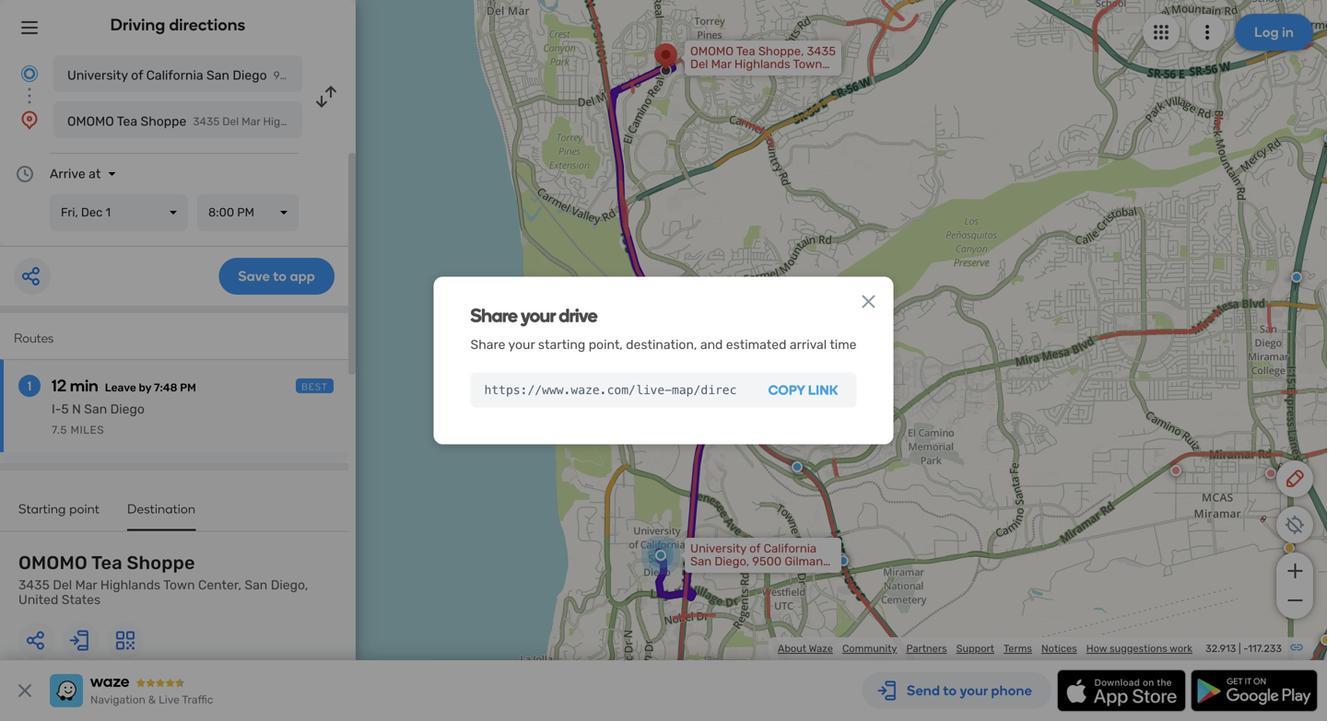 Task type: vqa. For each thing, say whether or not it's contained in the screenshot.
the Riverside to the bottom
no



Task type: describe. For each thing, give the bounding box(es) containing it.
drive
[[559, 305, 597, 327]]

dec
[[81, 206, 103, 220]]

university of california san diego button
[[53, 55, 302, 92]]

university of california san diego
[[67, 68, 267, 83]]

fri, dec 1 list box
[[50, 195, 188, 231]]

point
[[69, 502, 100, 517]]

notices link
[[1042, 643, 1078, 656]]

0 horizontal spatial x image
[[14, 680, 36, 703]]

pencil image
[[1284, 468, 1306, 490]]

omomo tea shoppe 3435 del mar highlands town center, san diego, united states
[[18, 553, 308, 608]]

-
[[1244, 643, 1249, 656]]

5
[[61, 402, 69, 417]]

directions
[[169, 15, 246, 35]]

routes
[[14, 331, 54, 346]]

starting point button
[[18, 502, 100, 530]]

8:00 pm
[[208, 206, 254, 220]]

best
[[302, 382, 328, 393]]

arrival
[[790, 338, 827, 353]]

tea for omomo tea shoppe
[[117, 114, 137, 129]]

destination
[[127, 502, 196, 517]]

link image
[[1290, 641, 1305, 656]]

tea for omomo tea shoppe 3435 del mar highlands town center, san diego, united states
[[91, 553, 122, 574]]

clock image
[[14, 163, 36, 185]]

starting point
[[18, 502, 100, 517]]

mar
[[75, 578, 97, 593]]

miles
[[70, 424, 104, 437]]

omomo tea shoppe
[[67, 114, 187, 129]]

current location image
[[18, 63, 41, 85]]

i-
[[52, 402, 61, 417]]

32.913 | -117.233
[[1206, 643, 1282, 656]]

diego for i-5 n san diego 7.5 miles
[[110, 402, 145, 417]]

starting
[[538, 338, 586, 353]]

support link
[[957, 643, 995, 656]]

share your starting point, destination, and estimated arrival time
[[471, 338, 857, 353]]

share for share your drive
[[471, 305, 518, 327]]

suggestions
[[1110, 643, 1168, 656]]

partners link
[[907, 643, 947, 656]]

12 min leave by 7:48 pm
[[52, 376, 196, 396]]

highlands
[[100, 578, 161, 593]]

0 vertical spatial x image
[[858, 291, 880, 313]]

8:00
[[208, 206, 234, 220]]

omomo tea shoppe button
[[53, 101, 302, 138]]

copy
[[769, 383, 805, 398]]

fri,
[[61, 206, 78, 220]]

arrive
[[50, 166, 85, 182]]

by
[[139, 382, 151, 395]]

&
[[148, 694, 156, 707]]

diego for university of california san diego
[[233, 68, 267, 83]]

of
[[131, 68, 143, 83]]

1 inside list box
[[106, 206, 111, 220]]

zoom out image
[[1284, 590, 1307, 612]]

university
[[67, 68, 128, 83]]

your for starting
[[509, 338, 535, 353]]

united
[[18, 593, 58, 608]]

del
[[53, 578, 72, 593]]

destination button
[[127, 502, 196, 532]]

location image
[[18, 109, 41, 131]]

states
[[62, 593, 101, 608]]

community
[[843, 643, 897, 656]]

pm inside 12 min leave by 7:48 pm
[[180, 382, 196, 395]]

pm inside list box
[[237, 206, 254, 220]]

starting
[[18, 502, 66, 517]]

7.5
[[52, 424, 67, 437]]



Task type: locate. For each thing, give the bounding box(es) containing it.
1 vertical spatial omomo
[[18, 553, 87, 574]]

time
[[830, 338, 857, 353]]

partners
[[907, 643, 947, 656]]

driving directions
[[110, 15, 246, 35]]

and
[[701, 338, 723, 353]]

omomo up the del on the bottom of page
[[18, 553, 87, 574]]

diego inside 'university of california san diego' button
[[233, 68, 267, 83]]

arrive at
[[50, 166, 101, 182]]

leave
[[105, 382, 136, 395]]

tea up mar
[[91, 553, 122, 574]]

san left the diego,
[[245, 578, 268, 593]]

pm
[[237, 206, 254, 220], [180, 382, 196, 395]]

destination,
[[626, 338, 697, 353]]

omomo inside omomo tea shoppe 3435 del mar highlands town center, san diego, united states
[[18, 553, 87, 574]]

omomo
[[67, 114, 114, 129], [18, 553, 87, 574]]

0 horizontal spatial 1
[[27, 378, 32, 394]]

point,
[[589, 338, 623, 353]]

shoppe inside button
[[141, 114, 187, 129]]

san inside omomo tea shoppe 3435 del mar highlands town center, san diego, united states
[[245, 578, 268, 593]]

1
[[106, 206, 111, 220], [27, 378, 32, 394]]

california
[[146, 68, 203, 83]]

2 horizontal spatial san
[[245, 578, 268, 593]]

share your drive
[[471, 305, 597, 327]]

your
[[521, 305, 556, 327], [509, 338, 535, 353]]

support
[[957, 643, 995, 656]]

1 vertical spatial shoppe
[[127, 553, 195, 574]]

1 horizontal spatial x image
[[858, 291, 880, 313]]

0 vertical spatial san
[[207, 68, 230, 83]]

117.233
[[1249, 643, 1282, 656]]

tea inside omomo tea shoppe 3435 del mar highlands town center, san diego, united states
[[91, 553, 122, 574]]

0 vertical spatial tea
[[117, 114, 137, 129]]

town
[[163, 578, 195, 593]]

waze
[[809, 643, 833, 656]]

2 vertical spatial san
[[245, 578, 268, 593]]

diego,
[[271, 578, 308, 593]]

estimated
[[726, 338, 787, 353]]

1 vertical spatial pm
[[180, 382, 196, 395]]

tea down of at the left of the page
[[117, 114, 137, 129]]

diego
[[233, 68, 267, 83], [110, 402, 145, 417]]

your up starting
[[521, 305, 556, 327]]

terms link
[[1004, 643, 1033, 656]]

driving
[[110, 15, 165, 35]]

diego inside i-5 n san diego 7.5 miles
[[110, 402, 145, 417]]

navigation & live traffic
[[90, 694, 213, 707]]

tea
[[117, 114, 137, 129], [91, 553, 122, 574]]

fri, dec 1
[[61, 206, 111, 220]]

share down share your drive on the top left
[[471, 338, 506, 353]]

0 vertical spatial your
[[521, 305, 556, 327]]

notices
[[1042, 643, 1078, 656]]

1 horizontal spatial san
[[207, 68, 230, 83]]

0 horizontal spatial pm
[[180, 382, 196, 395]]

1 vertical spatial san
[[84, 402, 107, 417]]

work
[[1170, 643, 1193, 656]]

diego down directions
[[233, 68, 267, 83]]

pm right "8:00"
[[237, 206, 254, 220]]

shoppe for omomo tea shoppe 3435 del mar highlands town center, san diego, united states
[[127, 553, 195, 574]]

zoom in image
[[1284, 561, 1307, 583]]

3435
[[18, 578, 50, 593]]

at
[[89, 166, 101, 182]]

center,
[[198, 578, 241, 593]]

about waze community partners support terms notices how suggestions work
[[778, 643, 1193, 656]]

1 vertical spatial your
[[509, 338, 535, 353]]

1 right dec
[[106, 206, 111, 220]]

omomo down the university on the left
[[67, 114, 114, 129]]

32.913
[[1206, 643, 1237, 656]]

about
[[778, 643, 807, 656]]

0 vertical spatial 1
[[106, 206, 111, 220]]

1 horizontal spatial pm
[[237, 206, 254, 220]]

diego down leave
[[110, 402, 145, 417]]

1 vertical spatial share
[[471, 338, 506, 353]]

about waze link
[[778, 643, 833, 656]]

omomo inside omomo tea shoppe button
[[67, 114, 114, 129]]

1 vertical spatial x image
[[14, 680, 36, 703]]

x image
[[858, 291, 880, 313], [14, 680, 36, 703]]

min
[[70, 376, 98, 396]]

your for drive
[[521, 305, 556, 327]]

0 vertical spatial shoppe
[[141, 114, 187, 129]]

7:48
[[154, 382, 177, 395]]

i-5 n san diego 7.5 miles
[[52, 402, 145, 437]]

shoppe inside omomo tea shoppe 3435 del mar highlands town center, san diego, united states
[[127, 553, 195, 574]]

0 vertical spatial pm
[[237, 206, 254, 220]]

traffic
[[182, 694, 213, 707]]

share left the drive
[[471, 305, 518, 327]]

1 vertical spatial tea
[[91, 553, 122, 574]]

1 share from the top
[[471, 305, 518, 327]]

1 vertical spatial 1
[[27, 378, 32, 394]]

how suggestions work link
[[1087, 643, 1193, 656]]

1 horizontal spatial 1
[[106, 206, 111, 220]]

terms
[[1004, 643, 1033, 656]]

pm right 7:48
[[180, 382, 196, 395]]

0 vertical spatial diego
[[233, 68, 267, 83]]

1 horizontal spatial diego
[[233, 68, 267, 83]]

12
[[52, 376, 66, 396]]

share for share your starting point, destination, and estimated arrival time
[[471, 338, 506, 353]]

your down share your drive on the top left
[[509, 338, 535, 353]]

navigation
[[90, 694, 146, 707]]

omomo for omomo tea shoppe
[[67, 114, 114, 129]]

share
[[471, 305, 518, 327], [471, 338, 506, 353]]

shoppe
[[141, 114, 187, 129], [127, 553, 195, 574]]

0 vertical spatial share
[[471, 305, 518, 327]]

shoppe up town
[[127, 553, 195, 574]]

omomo for omomo tea shoppe 3435 del mar highlands town center, san diego, united states
[[18, 553, 87, 574]]

2 share from the top
[[471, 338, 506, 353]]

1 vertical spatial diego
[[110, 402, 145, 417]]

how
[[1087, 643, 1108, 656]]

copy link
[[769, 383, 838, 398]]

community link
[[843, 643, 897, 656]]

link
[[809, 383, 838, 398]]

|
[[1239, 643, 1241, 656]]

shoppe down university of california san diego at the left top of the page
[[141, 114, 187, 129]]

0 horizontal spatial san
[[84, 402, 107, 417]]

copy link button
[[750, 373, 857, 408]]

san for n
[[84, 402, 107, 417]]

tea inside omomo tea shoppe button
[[117, 114, 137, 129]]

live
[[159, 694, 180, 707]]

shoppe for omomo tea shoppe
[[141, 114, 187, 129]]

san inside button
[[207, 68, 230, 83]]

san
[[207, 68, 230, 83], [84, 402, 107, 417], [245, 578, 268, 593]]

[missing "en.livemap.styleguide.close" translation] image
[[857, 684, 876, 703]]

san right california
[[207, 68, 230, 83]]

san right n
[[84, 402, 107, 417]]

None field
[[471, 373, 750, 408]]

0 vertical spatial omomo
[[67, 114, 114, 129]]

0 horizontal spatial diego
[[110, 402, 145, 417]]

san inside i-5 n san diego 7.5 miles
[[84, 402, 107, 417]]

1 left 12
[[27, 378, 32, 394]]

8:00 pm list box
[[197, 195, 299, 231]]

san for california
[[207, 68, 230, 83]]

n
[[72, 402, 81, 417]]



